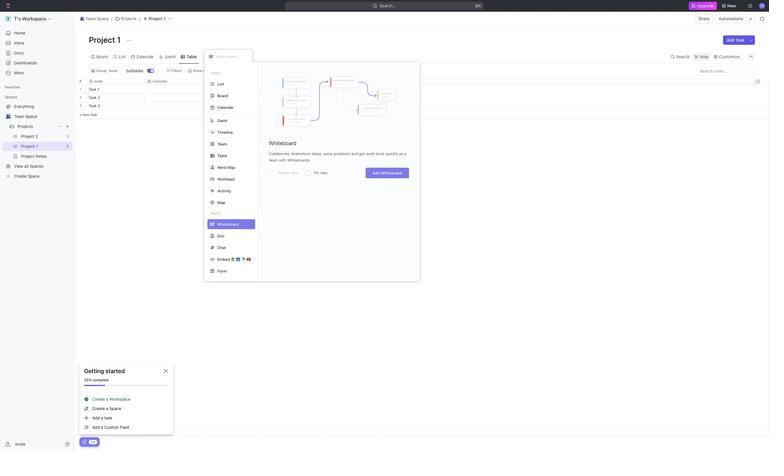 Task type: vqa. For each thing, say whether or not it's contained in the screenshot.
media to the bottom
no



Task type: locate. For each thing, give the bounding box(es) containing it.
to do for ‎task 1
[[207, 88, 218, 91]]

row
[[87, 78, 380, 85]]

2 vertical spatial team
[[218, 142, 227, 146]]

0 vertical spatial to do
[[207, 88, 218, 91]]

user group image inside team space link
[[80, 17, 84, 20]]

2 vertical spatial to do
[[207, 104, 218, 108]]

2 to do cell from the top
[[204, 94, 262, 101]]

a left task on the left bottom of the page
[[101, 416, 103, 421]]

⌘k
[[476, 3, 482, 8]]

share
[[699, 16, 710, 21]]

docs link
[[2, 48, 72, 58]]

0 horizontal spatial projects link
[[18, 122, 56, 131]]

1 vertical spatial gantt
[[218, 118, 228, 123]]

new for new task
[[82, 113, 89, 117]]

timeline
[[218, 130, 233, 135]]

2 create from the top
[[92, 407, 105, 412]]

/
[[111, 16, 113, 21], [139, 16, 140, 21]]

mind map
[[218, 165, 235, 170]]

tasks
[[210, 71, 221, 75]]

map down activity in the left of the page
[[218, 200, 225, 205]]

1 create from the top
[[92, 397, 105, 402]]

new inside new button
[[728, 3, 737, 8]]

0 vertical spatial team space link
[[78, 15, 110, 22]]

‎task down ‎task 1
[[89, 95, 97, 100]]

set priority image
[[320, 86, 329, 94], [320, 94, 329, 103]]

3 set priority element from the top
[[320, 102, 329, 111]]

gantt left table link
[[165, 54, 176, 59]]

1 vertical spatial do
[[213, 96, 218, 100]]

1 horizontal spatial user group image
[[80, 17, 84, 20]]

add up customize at right top
[[727, 38, 735, 43]]

1 horizontal spatial project 1
[[149, 16, 166, 21]]

1 vertical spatial task
[[89, 104, 97, 108]]

0 vertical spatial table
[[187, 54, 197, 59]]

0 vertical spatial user group image
[[80, 17, 84, 20]]

1 to from the top
[[207, 88, 212, 91]]

3
[[98, 104, 100, 108], [80, 104, 82, 108]]

view right private
[[290, 171, 298, 175]]

1 horizontal spatial calendar
[[218, 105, 234, 110]]

2 vertical spatial task
[[90, 113, 97, 117]]

add task
[[727, 38, 745, 43]]

upgrade link
[[690, 2, 717, 10]]

1 horizontal spatial team space
[[86, 16, 109, 21]]

1 to do cell from the top
[[204, 85, 262, 93]]

0 horizontal spatial view
[[290, 171, 298, 175]]

and
[[352, 152, 358, 156]]

doc
[[218, 234, 225, 239]]

add
[[727, 38, 735, 43], [373, 171, 380, 176], [92, 416, 100, 421], [92, 425, 100, 430]]

1 vertical spatial ‎task
[[89, 95, 97, 100]]

set priority image for 1
[[320, 86, 329, 94]]

set priority image
[[320, 102, 329, 111]]

1 horizontal spatial table
[[218, 154, 227, 158]]

0 horizontal spatial team space
[[14, 114, 37, 119]]

2 up task 3
[[98, 95, 100, 100]]

0 horizontal spatial user group image
[[6, 115, 10, 118]]

1 horizontal spatial list
[[218, 82, 224, 86]]

new down task 3
[[82, 113, 89, 117]]

to do
[[207, 88, 218, 91], [207, 96, 218, 100], [207, 104, 218, 108]]

0 horizontal spatial project
[[89, 35, 115, 45]]

user group image
[[80, 17, 84, 20], [6, 115, 10, 118]]

2 left ‎task 2
[[80, 96, 82, 99]]

board left list link
[[96, 54, 108, 59]]

row group containing 1 2 3
[[75, 85, 87, 120]]

1
[[164, 16, 166, 21], [117, 35, 121, 45], [98, 87, 99, 92], [80, 87, 81, 91]]

3 down ‎task 2
[[98, 104, 100, 108]]

project
[[149, 16, 163, 21], [89, 35, 115, 45]]

project 1
[[149, 16, 166, 21], [89, 35, 123, 45]]

space inside tree
[[25, 114, 37, 119]]

do for ‎task 2
[[213, 96, 218, 100]]

spaces
[[5, 95, 17, 99]]

table up show
[[187, 54, 197, 59]]

to do cell for task 3
[[204, 102, 262, 110]]

to do cell
[[204, 85, 262, 93], [204, 94, 262, 101], [204, 102, 262, 110]]

1 vertical spatial to do cell
[[204, 94, 262, 101]]

1 horizontal spatial 2
[[98, 95, 100, 100]]

2 set priority element from the top
[[320, 94, 329, 103]]

cell
[[145, 85, 204, 93], [262, 85, 321, 93], [145, 94, 204, 101], [262, 94, 321, 101], [145, 102, 204, 110], [262, 102, 321, 110], [262, 427, 321, 436]]

task down task 3
[[90, 113, 97, 117]]

whiteboard up collaborate,
[[269, 140, 297, 147]]

2 vertical spatial space
[[109, 407, 121, 412]]

projects
[[121, 16, 137, 21], [18, 124, 33, 129]]

0 horizontal spatial new
[[82, 113, 89, 117]]

1 vertical spatial projects
[[18, 124, 33, 129]]

1 horizontal spatial space
[[97, 16, 109, 21]]

0 horizontal spatial space
[[25, 114, 37, 119]]

1 vertical spatial projects link
[[18, 122, 56, 131]]

0 vertical spatial new
[[728, 3, 737, 8]]

a up task on the left bottom of the page
[[106, 407, 108, 412]]

0 horizontal spatial 3
[[80, 104, 82, 108]]

0 vertical spatial whiteboard
[[269, 140, 297, 147]]

1 vertical spatial board
[[218, 93, 228, 98]]

gantt up timeline on the left of page
[[218, 118, 228, 123]]

task up customize at right top
[[736, 38, 745, 43]]

a
[[404, 152, 407, 156], [106, 397, 108, 402], [106, 407, 108, 412], [101, 416, 103, 421], [101, 425, 103, 430]]

field
[[120, 425, 129, 430]]

3 to from the top
[[207, 104, 212, 108]]

view for private view
[[290, 171, 298, 175]]

0 vertical spatial ‎task
[[89, 87, 97, 92]]

list
[[119, 54, 126, 59], [218, 82, 224, 86]]

task
[[104, 416, 112, 421]]

1 to do from the top
[[207, 88, 218, 91]]

1 horizontal spatial view
[[320, 171, 328, 175]]

favorites button
[[2, 84, 23, 91]]

team space inside tree
[[14, 114, 37, 119]]

0 vertical spatial board
[[96, 54, 108, 59]]

hide
[[700, 54, 709, 59]]

dashboards link
[[2, 58, 72, 68]]

new up automations
[[728, 3, 737, 8]]

0 vertical spatial task
[[736, 38, 745, 43]]

1 horizontal spatial whiteboard
[[381, 171, 402, 176]]

2 vertical spatial to
[[207, 104, 212, 108]]

2 do from the top
[[213, 96, 218, 100]]

1 horizontal spatial team space link
[[78, 15, 110, 22]]

0 horizontal spatial gantt
[[165, 54, 176, 59]]

add for add a task
[[92, 416, 100, 421]]

1 vertical spatial table
[[218, 154, 227, 158]]

0 horizontal spatial calendar
[[137, 54, 154, 59]]

3 left task 3
[[80, 104, 82, 108]]

calendar link
[[136, 53, 154, 61]]

add inside button
[[727, 38, 735, 43]]

1 do from the top
[[213, 88, 218, 91]]

‎task up ‎task 2
[[89, 87, 97, 92]]

1 vertical spatial project 1
[[89, 35, 123, 45]]

1 / from the left
[[111, 16, 113, 21]]

0 vertical spatial project
[[149, 16, 163, 21]]

task down ‎task 2
[[89, 104, 97, 108]]

1 2 3
[[80, 87, 82, 108]]

create up add a task
[[92, 407, 105, 412]]

0 horizontal spatial 2
[[80, 96, 82, 99]]

0 vertical spatial team space
[[86, 16, 109, 21]]

0 vertical spatial do
[[213, 88, 218, 91]]

space
[[97, 16, 109, 21], [25, 114, 37, 119], [109, 407, 121, 412]]

1 vertical spatial team
[[14, 114, 24, 119]]

a inside collaborate, brainstorm ideas, solve problems and get work done quickly as a team with whiteboards.
[[404, 152, 407, 156]]

2 set priority image from the top
[[320, 94, 329, 103]]

map right mind
[[228, 165, 235, 170]]

0 vertical spatial project 1
[[149, 16, 166, 21]]

1 vertical spatial user group image
[[6, 115, 10, 118]]

subtasks button
[[124, 66, 147, 76]]

0 vertical spatial gantt
[[165, 54, 176, 59]]

0 vertical spatial projects link
[[114, 15, 138, 22]]

0 horizontal spatial projects
[[18, 124, 33, 129]]

team space link
[[78, 15, 110, 22], [14, 112, 71, 121]]

1 horizontal spatial board
[[218, 93, 228, 98]]

gantt
[[165, 54, 176, 59], [218, 118, 228, 123]]

0 horizontal spatial table
[[187, 54, 197, 59]]

3 to do from the top
[[207, 104, 218, 108]]

1 horizontal spatial team
[[86, 16, 96, 21]]

Enter name... field
[[216, 54, 248, 59]]

create
[[92, 397, 105, 402], [92, 407, 105, 412]]

0 vertical spatial team
[[86, 16, 96, 21]]

add left task on the left bottom of the page
[[92, 416, 100, 421]]

to for ‎task 1
[[207, 88, 212, 91]]

0 horizontal spatial team
[[14, 114, 24, 119]]

add a custom field
[[92, 425, 129, 430]]

team inside tree
[[14, 114, 24, 119]]

2 vertical spatial to do cell
[[204, 102, 262, 110]]

0 horizontal spatial /
[[111, 16, 113, 21]]

sidebar navigation
[[0, 12, 75, 452]]

1 ‎task from the top
[[89, 87, 97, 92]]

table up mind
[[218, 154, 227, 158]]

set priority element
[[320, 86, 329, 94], [320, 94, 329, 103], [320, 102, 329, 111]]

0 vertical spatial list
[[119, 54, 126, 59]]

create a space
[[92, 407, 121, 412]]

search
[[677, 54, 690, 59]]

2 ‎task from the top
[[89, 95, 97, 100]]

2 to do from the top
[[207, 96, 218, 100]]

inbox
[[14, 40, 24, 45]]

team space
[[86, 16, 109, 21], [14, 114, 37, 119]]

0 vertical spatial create
[[92, 397, 105, 402]]

1 horizontal spatial projects
[[121, 16, 137, 21]]

0 horizontal spatial map
[[218, 200, 225, 205]]

0 horizontal spatial board
[[96, 54, 108, 59]]

user group image inside tree
[[6, 115, 10, 118]]

press space to select this row. row containing 1
[[75, 85, 87, 94]]

25% complete
[[84, 379, 109, 383]]

1 vertical spatial to do
[[207, 96, 218, 100]]

view
[[290, 171, 298, 175], [320, 171, 328, 175]]

view button
[[204, 50, 223, 64]]

1 set priority element from the top
[[320, 86, 329, 94]]

0 horizontal spatial team space link
[[14, 112, 71, 121]]

customize
[[720, 54, 740, 59]]

custom
[[104, 425, 119, 430]]

a for space
[[106, 407, 108, 412]]

inbox link
[[2, 38, 72, 48]]

new task
[[82, 113, 97, 117]]

1 vertical spatial new
[[82, 113, 89, 117]]

2 view from the left
[[320, 171, 328, 175]]

a right as
[[404, 152, 407, 156]]

1 vertical spatial whiteboard
[[381, 171, 402, 176]]

create up create a space
[[92, 397, 105, 402]]

1 vertical spatial team space
[[14, 114, 37, 119]]

add whiteboard
[[373, 171, 402, 176]]

row group
[[75, 85, 87, 120], [87, 85, 380, 120], [755, 85, 769, 120], [755, 427, 769, 436]]

tree containing team space
[[2, 102, 72, 181]]

grid
[[75, 78, 770, 437]]

2 to from the top
[[207, 96, 212, 100]]

3 to do cell from the top
[[204, 102, 262, 110]]

new for new
[[728, 3, 737, 8]]

‎task 2
[[89, 95, 100, 100]]

workload
[[218, 177, 235, 182]]

task
[[736, 38, 745, 43], [89, 104, 97, 108], [90, 113, 97, 117]]

list up the subtasks button
[[119, 54, 126, 59]]

calendar up timeline on the left of page
[[218, 105, 234, 110]]

board down tasks
[[218, 93, 228, 98]]

task inside button
[[736, 38, 745, 43]]

add for add a custom field
[[92, 425, 100, 430]]

1 vertical spatial create
[[92, 407, 105, 412]]

to
[[207, 88, 212, 91], [207, 96, 212, 100], [207, 104, 212, 108]]

0 vertical spatial to
[[207, 88, 212, 91]]

chat
[[218, 246, 226, 250]]

a down add a task
[[101, 425, 103, 430]]

1 vertical spatial space
[[25, 114, 37, 119]]

1 vertical spatial to
[[207, 96, 212, 100]]

whiteboard down quickly
[[381, 171, 402, 176]]

1 horizontal spatial project
[[149, 16, 163, 21]]

calendar up the subtasks button
[[137, 54, 154, 59]]

0 vertical spatial map
[[228, 165, 235, 170]]

a for task
[[101, 416, 103, 421]]

board
[[96, 54, 108, 59], [218, 93, 228, 98]]

share button
[[696, 14, 714, 23]]

press space to select this row. row
[[75, 85, 87, 94], [87, 85, 380, 94], [75, 94, 87, 102], [87, 94, 380, 103], [75, 102, 87, 110], [87, 102, 380, 111], [87, 427, 380, 437]]

a up create a space
[[106, 397, 108, 402]]

2 inside the 1 2 3
[[80, 96, 82, 99]]

2
[[98, 95, 100, 100], [80, 96, 82, 99]]

onboarding checklist button image
[[82, 440, 87, 445]]

list down tasks
[[218, 82, 224, 86]]

0 vertical spatial calendar
[[137, 54, 154, 59]]

1 inside the 1 2 3
[[80, 87, 81, 91]]

add down add a task
[[92, 425, 100, 430]]

2 for 1
[[80, 96, 82, 99]]

1 set priority image from the top
[[320, 86, 329, 94]]

map
[[228, 165, 235, 170], [218, 200, 225, 205]]

2 vertical spatial do
[[213, 104, 218, 108]]

tree
[[2, 102, 72, 181]]

set priority image for 2
[[320, 94, 329, 103]]

home
[[14, 30, 25, 35]]

view right pin
[[320, 171, 328, 175]]

create for create a space
[[92, 407, 105, 412]]

1 vertical spatial map
[[218, 200, 225, 205]]

0 horizontal spatial whiteboard
[[269, 140, 297, 147]]

3 do from the top
[[213, 104, 218, 108]]

1 view from the left
[[290, 171, 298, 175]]

add down done on the left of page
[[373, 171, 380, 176]]

task 3
[[89, 104, 100, 108]]

‎task
[[89, 87, 97, 92], [89, 95, 97, 100]]

0 vertical spatial to do cell
[[204, 85, 262, 93]]

1 vertical spatial team space link
[[14, 112, 71, 121]]

set priority element for 3
[[320, 102, 329, 111]]

row group containing ‎task 1
[[87, 85, 380, 120]]

do
[[213, 88, 218, 91], [213, 96, 218, 100], [213, 104, 218, 108]]

task for new task
[[90, 113, 97, 117]]

1 horizontal spatial new
[[728, 3, 737, 8]]

a for custom
[[101, 425, 103, 430]]

set priority element for 1
[[320, 86, 329, 94]]

table
[[187, 54, 197, 59], [218, 154, 227, 158]]

1 horizontal spatial /
[[139, 16, 140, 21]]

gantt link
[[164, 53, 176, 61]]

search button
[[669, 53, 692, 61]]

onboarding checklist button element
[[82, 440, 87, 445]]



Task type: describe. For each thing, give the bounding box(es) containing it.
embed
[[218, 257, 230, 262]]

invite
[[15, 442, 25, 447]]

closed
[[203, 69, 215, 73]]

task inside press space to select this row. row
[[89, 104, 97, 108]]

customize button
[[712, 53, 742, 61]]

automations
[[719, 16, 744, 21]]

with
[[279, 158, 287, 163]]

press space to select this row. row containing task 3
[[87, 102, 380, 111]]

pages
[[210, 212, 221, 216]]

activity
[[218, 189, 231, 193]]

press space to select this row. row containing ‎task 2
[[87, 94, 380, 103]]

to do for task 3
[[207, 104, 218, 108]]

create a workspace
[[92, 397, 130, 402]]

brainstorm
[[292, 152, 311, 156]]

0 horizontal spatial list
[[119, 54, 126, 59]]

problems
[[334, 152, 351, 156]]

table link
[[185, 53, 197, 61]]

set priority element for 2
[[320, 94, 329, 103]]

1 horizontal spatial 3
[[98, 104, 100, 108]]

get
[[359, 152, 365, 156]]

workspace
[[109, 397, 130, 402]]

2 / from the left
[[139, 16, 140, 21]]

add for add whiteboard
[[373, 171, 380, 176]]

new button
[[720, 1, 740, 11]]

create for create a workspace
[[92, 397, 105, 402]]

do for task 3
[[213, 104, 218, 108]]

show closed button
[[186, 67, 217, 74]]

collaborate,
[[269, 152, 291, 156]]

2 horizontal spatial space
[[109, 407, 121, 412]]

team
[[269, 158, 278, 163]]

Search tasks... text field
[[697, 67, 755, 75]]

add task button
[[724, 35, 749, 45]]

1 horizontal spatial map
[[228, 165, 235, 170]]

search...
[[380, 3, 397, 8]]

to do cell for ‎task 1
[[204, 85, 262, 93]]

1/4
[[91, 441, 95, 444]]

show closed
[[193, 69, 215, 73]]

to for ‎task 2
[[207, 96, 212, 100]]

view
[[212, 54, 221, 59]]

solve
[[324, 152, 333, 156]]

pin view
[[314, 171, 328, 175]]

dashboards
[[14, 60, 37, 65]]

projects link inside tree
[[18, 122, 56, 131]]

‎task 1
[[89, 87, 99, 92]]

getting started
[[84, 368, 125, 375]]

to do for ‎task 2
[[207, 96, 218, 100]]

favorites
[[5, 85, 20, 89]]

view for pin view
[[320, 171, 328, 175]]

2 for ‎task
[[98, 95, 100, 100]]

done
[[376, 152, 385, 156]]

1 vertical spatial project
[[89, 35, 115, 45]]

1 horizontal spatial gantt
[[218, 118, 228, 123]]

close image
[[164, 370, 168, 374]]

task for add task
[[736, 38, 745, 43]]

getting
[[84, 368, 104, 375]]

ideas,
[[312, 152, 323, 156]]

press space to select this row. row containing 2
[[75, 94, 87, 102]]

press space to select this row. row containing ‎task 1
[[87, 85, 380, 94]]

‎task for ‎task 1
[[89, 87, 97, 92]]

automations button
[[717, 14, 747, 23]]

to for task 3
[[207, 104, 212, 108]]

add a task
[[92, 416, 112, 421]]

pin
[[314, 171, 319, 175]]

upgrade
[[698, 3, 715, 8]]

grid containing ‎task 1
[[75, 78, 770, 437]]

whiteboards.
[[288, 158, 311, 163]]

form
[[218, 269, 227, 274]]

list link
[[118, 53, 126, 61]]

complete
[[93, 379, 109, 383]]

docs
[[14, 50, 24, 55]]

‎task for ‎task 2
[[89, 95, 97, 100]]

project 1 link
[[142, 15, 167, 22]]

press space to select this row. row containing 3
[[75, 102, 87, 110]]

quickly
[[386, 152, 398, 156]]

home link
[[2, 28, 72, 38]]

tree inside sidebar navigation
[[2, 102, 72, 181]]

0 horizontal spatial project 1
[[89, 35, 123, 45]]

add for add task
[[727, 38, 735, 43]]

1 vertical spatial calendar
[[218, 105, 234, 110]]

private view
[[278, 171, 298, 175]]

private
[[278, 171, 289, 175]]

subtasks
[[126, 68, 143, 73]]

2 horizontal spatial team
[[218, 142, 227, 146]]

work
[[366, 152, 375, 156]]

as
[[399, 152, 403, 156]]

collaborate, brainstorm ideas, solve problems and get work done quickly as a team with whiteboards.
[[269, 152, 407, 163]]

0 vertical spatial space
[[97, 16, 109, 21]]

1 horizontal spatial projects link
[[114, 15, 138, 22]]

1 vertical spatial list
[[218, 82, 224, 86]]

started
[[105, 368, 125, 375]]

mind
[[218, 165, 227, 170]]

hide button
[[693, 53, 711, 61]]

view button
[[204, 53, 223, 61]]

board link
[[95, 53, 108, 61]]

show
[[193, 69, 202, 73]]

25%
[[84, 379, 92, 383]]

#
[[79, 79, 82, 84]]

to do cell for ‎task 2
[[204, 94, 262, 101]]

0 vertical spatial projects
[[121, 16, 137, 21]]

do for ‎task 1
[[213, 88, 218, 91]]

a for workspace
[[106, 397, 108, 402]]

projects inside tree
[[18, 124, 33, 129]]



